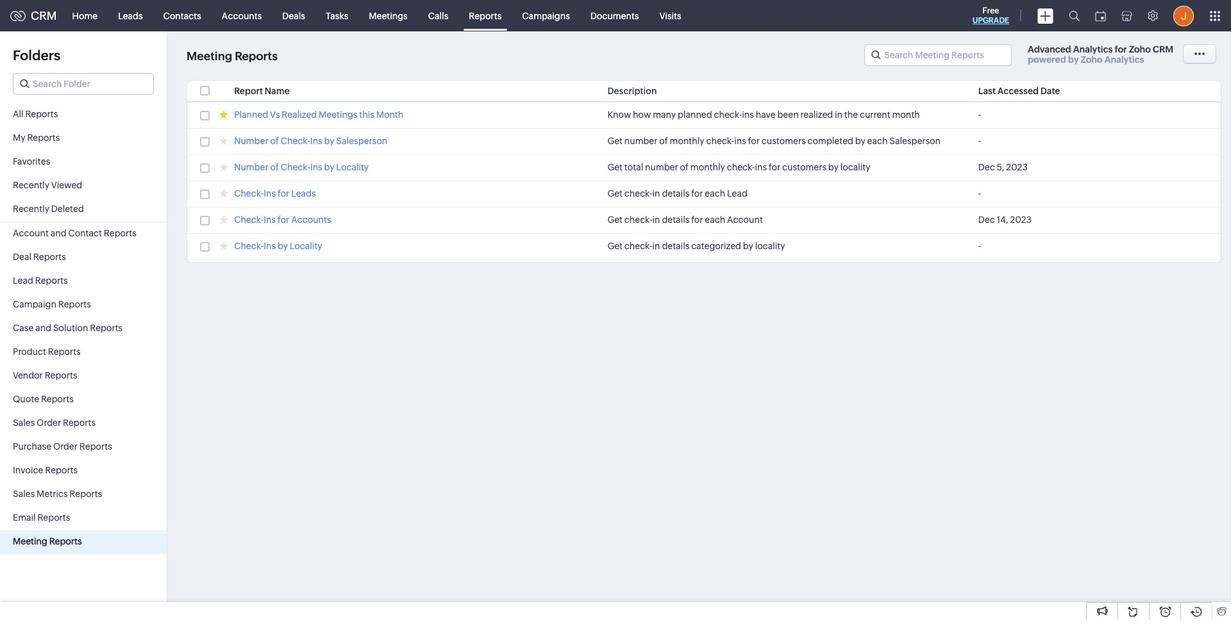 Task type: describe. For each thing, give the bounding box(es) containing it.
calendar image
[[1096, 11, 1106, 21]]

recently for recently viewed
[[13, 180, 49, 190]]

number of check-ins by locality
[[234, 162, 369, 173]]

advanced
[[1028, 44, 1072, 55]]

number of check-ins by salesperson link
[[234, 136, 388, 148]]

accounts inside "link"
[[291, 215, 331, 225]]

in for get check-in details for each account
[[653, 215, 660, 225]]

1 horizontal spatial zoho
[[1129, 44, 1151, 55]]

get number of monthly check-ins for customers completed by each salesperson
[[608, 136, 941, 146]]

recently deleted link
[[0, 198, 167, 222]]

accessed
[[998, 86, 1039, 96]]

number for number of check-ins by locality
[[234, 162, 269, 173]]

dec 5, 2023
[[979, 162, 1028, 173]]

planned vs realized meetings this month link
[[234, 110, 404, 122]]

0 vertical spatial lead
[[727, 189, 748, 199]]

meetings inside meetings link
[[369, 11, 408, 21]]

1 vertical spatial customers
[[783, 162, 827, 173]]

reports down sales order reports link at the left bottom
[[79, 442, 112, 452]]

check-ins by locality link
[[234, 241, 322, 253]]

by right categorized
[[743, 241, 754, 251]]

sales for sales metrics reports
[[13, 489, 35, 500]]

check- up get total number of monthly check-ins for customers by locality
[[706, 136, 735, 146]]

crm link
[[10, 9, 57, 22]]

for inside check-ins for accounts "link"
[[278, 215, 289, 225]]

favorites link
[[0, 151, 167, 174]]

email
[[13, 513, 36, 523]]

reports up solution
[[58, 300, 91, 310]]

check- for locality
[[234, 241, 264, 251]]

each for lead
[[705, 189, 726, 199]]

ins for have
[[742, 110, 754, 120]]

my reports link
[[0, 127, 167, 151]]

check-ins by locality
[[234, 241, 322, 251]]

crm inside advanced analytics for zoho crm powered by zoho analytics
[[1153, 44, 1174, 55]]

home
[[72, 11, 98, 21]]

Search Folder text field
[[13, 74, 153, 94]]

ins down planned vs realized meetings this month link
[[310, 136, 322, 146]]

dec for dec 5, 2023
[[979, 162, 995, 173]]

current
[[860, 110, 891, 120]]

reports inside "link"
[[104, 228, 136, 239]]

leads inside check-ins for leads 'link'
[[291, 189, 316, 199]]

create menu image
[[1038, 8, 1054, 23]]

by down the
[[855, 136, 866, 146]]

total
[[625, 162, 643, 173]]

all reports link
[[0, 103, 167, 127]]

check-ins for accounts link
[[234, 215, 331, 227]]

contact
[[68, 228, 102, 239]]

check- down number of check-ins by salesperson link
[[281, 162, 310, 173]]

meeting inside 'link'
[[13, 537, 47, 547]]

purchase order reports link
[[0, 436, 167, 460]]

recently deleted
[[13, 204, 84, 214]]

1 vertical spatial monthly
[[691, 162, 725, 173]]

reports down purchase order reports
[[45, 466, 78, 476]]

deal reports
[[13, 252, 66, 262]]

reports link
[[459, 0, 512, 31]]

free upgrade
[[973, 6, 1010, 25]]

get check-in details for each account
[[608, 215, 763, 225]]

- for get check-in details for each lead
[[979, 189, 981, 199]]

details for locality
[[662, 241, 690, 251]]

check- down get check-in details for each lead
[[625, 215, 653, 225]]

folders
[[13, 47, 61, 63]]

Search Meeting Reports text field
[[865, 45, 1011, 65]]

vendor reports link
[[0, 365, 167, 389]]

contacts
[[163, 11, 201, 21]]

my
[[13, 133, 25, 143]]

all
[[13, 109, 23, 119]]

vs
[[270, 110, 280, 120]]

2023 for dec 5, 2023
[[1006, 162, 1028, 173]]

0 vertical spatial account
[[727, 215, 763, 225]]

last accessed date
[[979, 86, 1060, 96]]

know
[[608, 110, 631, 120]]

leads inside leads link
[[118, 11, 143, 21]]

reports right all
[[25, 109, 58, 119]]

get for get check-in details for each lead
[[608, 189, 623, 199]]

calls link
[[418, 0, 459, 31]]

check- down realized
[[281, 136, 310, 146]]

email reports
[[13, 513, 70, 523]]

purchase
[[13, 442, 51, 452]]

know how many planned check-ins have been realized in the current month
[[608, 110, 920, 120]]

- for get check-in details categorized by locality
[[979, 241, 981, 251]]

reports down quote reports link
[[63, 418, 96, 428]]

description
[[608, 86, 657, 96]]

sales metrics reports link
[[0, 484, 167, 507]]

and for case
[[35, 323, 51, 334]]

0 vertical spatial customers
[[762, 136, 806, 146]]

account and contact reports link
[[0, 223, 167, 246]]

upgrade
[[973, 16, 1010, 25]]

visits
[[660, 11, 682, 21]]

meeting reports link
[[0, 531, 167, 555]]

2 vertical spatial ins
[[755, 162, 767, 173]]

check-ins for accounts
[[234, 215, 331, 225]]

documents link
[[580, 0, 649, 31]]

report name
[[234, 86, 290, 96]]

my reports
[[13, 133, 60, 143]]

this
[[359, 110, 374, 120]]

in for get check-in details categorized by locality
[[653, 241, 660, 251]]

completed
[[808, 136, 854, 146]]

number of check-ins by locality link
[[234, 162, 369, 174]]

and for account
[[50, 228, 66, 239]]

reports right calls link
[[469, 11, 502, 21]]

email reports link
[[0, 507, 167, 531]]

quote reports link
[[0, 389, 167, 412]]

get check-in details categorized by locality
[[608, 241, 785, 251]]

get for get total number of monthly check-ins for customers by locality
[[608, 162, 623, 173]]

dec 14, 2023
[[979, 215, 1032, 225]]

by inside "link"
[[278, 241, 288, 251]]

ins down number of check-ins by salesperson link
[[310, 162, 322, 173]]

recently viewed
[[13, 180, 82, 190]]

product reports link
[[0, 341, 167, 365]]

0 vertical spatial monthly
[[670, 136, 705, 146]]

- for get number of monthly check-ins for customers completed by each salesperson
[[979, 136, 981, 146]]

month
[[376, 110, 404, 120]]

by down completed
[[829, 162, 839, 173]]

calls
[[428, 11, 449, 21]]

last
[[979, 86, 996, 96]]

home link
[[62, 0, 108, 31]]

tasks
[[326, 11, 348, 21]]

case
[[13, 323, 34, 334]]

recently viewed link
[[0, 174, 167, 198]]

account inside account and contact reports "link"
[[13, 228, 49, 239]]

by down planned vs realized meetings this month link
[[324, 136, 335, 146]]

check-ins for leads
[[234, 189, 316, 199]]

by down number of check-ins by salesperson link
[[324, 162, 335, 173]]

check- for accounts
[[234, 215, 264, 225]]

reports inside 'link'
[[49, 537, 82, 547]]

report
[[234, 86, 263, 96]]

number of check-ins by salesperson
[[234, 136, 388, 146]]

check- for leads
[[234, 189, 264, 199]]

campaigns
[[522, 11, 570, 21]]

deal reports link
[[0, 246, 167, 270]]



Task type: locate. For each thing, give the bounding box(es) containing it.
in
[[835, 110, 843, 120], [653, 189, 660, 199], [653, 215, 660, 225], [653, 241, 660, 251]]

profile image
[[1174, 5, 1194, 26]]

3 - from the top
[[979, 189, 981, 199]]

1 horizontal spatial locality
[[336, 162, 369, 173]]

for inside advanced analytics for zoho crm powered by zoho analytics
[[1115, 44, 1127, 55]]

reports down campaign reports link
[[90, 323, 123, 334]]

leads right home link
[[118, 11, 143, 21]]

check- down get number of monthly check-ins for customers completed by each salesperson at top
[[727, 162, 755, 173]]

lead
[[727, 189, 748, 199], [13, 276, 33, 286]]

of down many
[[660, 136, 668, 146]]

of up check-ins for leads at the top left of page
[[270, 162, 279, 173]]

0 vertical spatial number
[[625, 136, 658, 146]]

1 horizontal spatial lead
[[727, 189, 748, 199]]

for inside check-ins for leads 'link'
[[278, 189, 289, 199]]

1 horizontal spatial salesperson
[[890, 136, 941, 146]]

number up check-ins for leads at the top left of page
[[234, 162, 269, 173]]

by inside advanced analytics for zoho crm powered by zoho analytics
[[1068, 55, 1079, 65]]

reports down invoice reports link
[[69, 489, 102, 500]]

0 vertical spatial locality
[[336, 162, 369, 173]]

order
[[37, 418, 61, 428], [53, 442, 78, 452]]

accounts up check-ins by locality
[[291, 215, 331, 225]]

- up dec 5, 2023
[[979, 136, 981, 146]]

2 number from the top
[[234, 162, 269, 173]]

categorized
[[692, 241, 741, 251]]

2023 for dec 14, 2023
[[1010, 215, 1032, 225]]

2023 right 5,
[[1006, 162, 1028, 173]]

number
[[625, 136, 658, 146], [645, 162, 678, 173]]

details up get check-in details for each account on the top of the page
[[662, 189, 690, 199]]

number down planned
[[234, 136, 269, 146]]

vendor
[[13, 371, 43, 381]]

1 vertical spatial 2023
[[1010, 215, 1032, 225]]

case and solution reports link
[[0, 317, 167, 341]]

1 vertical spatial account
[[13, 228, 49, 239]]

check- down check-ins for accounts "link"
[[234, 241, 264, 251]]

logo image
[[10, 11, 26, 21]]

accounts left deals link
[[222, 11, 262, 21]]

ins for locality
[[264, 241, 276, 251]]

1 - from the top
[[979, 110, 981, 120]]

customers down completed
[[783, 162, 827, 173]]

campaign
[[13, 300, 56, 310]]

planned vs realized meetings this month
[[234, 110, 404, 120]]

locality inside "link"
[[290, 241, 322, 251]]

search image
[[1069, 10, 1080, 21]]

meeting
[[187, 50, 232, 63], [13, 537, 47, 547]]

analytics
[[1074, 44, 1113, 55], [1105, 55, 1144, 65]]

each down get total number of monthly check-ins for customers by locality
[[705, 189, 726, 199]]

case and solution reports
[[13, 323, 123, 334]]

- down 'last'
[[979, 110, 981, 120]]

month
[[892, 110, 920, 120]]

powered
[[1028, 55, 1066, 65]]

2 get from the top
[[608, 162, 623, 173]]

0 vertical spatial meetings
[[369, 11, 408, 21]]

ins down get number of monthly check-ins for customers completed by each salesperson at top
[[755, 162, 767, 173]]

0 horizontal spatial meeting reports
[[13, 537, 82, 547]]

accounts link
[[212, 0, 272, 31]]

2 recently from the top
[[13, 204, 49, 214]]

salesperson down this
[[336, 136, 388, 146]]

0 vertical spatial dec
[[979, 162, 995, 173]]

locality down completed
[[841, 162, 871, 173]]

reports down case and solution reports
[[48, 347, 81, 357]]

1 vertical spatial meetings
[[319, 110, 358, 120]]

get for get check-in details for each account
[[608, 215, 623, 225]]

1 vertical spatial number
[[234, 162, 269, 173]]

documents
[[591, 11, 639, 21]]

2 details from the top
[[662, 215, 690, 225]]

reports down metrics
[[37, 513, 70, 523]]

reports up lead reports
[[33, 252, 66, 262]]

check- down get check-in details for each account on the top of the page
[[625, 241, 653, 251]]

lead reports link
[[0, 270, 167, 294]]

realized
[[282, 110, 317, 120]]

product reports
[[13, 347, 81, 357]]

crm down profile element at the right top of the page
[[1153, 44, 1174, 55]]

0 vertical spatial accounts
[[222, 11, 262, 21]]

locality
[[841, 162, 871, 173], [755, 241, 785, 251]]

0 horizontal spatial account
[[13, 228, 49, 239]]

deals link
[[272, 0, 316, 31]]

number right total
[[645, 162, 678, 173]]

2 - from the top
[[979, 136, 981, 146]]

1 vertical spatial meeting reports
[[13, 537, 82, 547]]

reports inside "link"
[[35, 276, 68, 286]]

0 horizontal spatial lead
[[13, 276, 33, 286]]

0 vertical spatial locality
[[841, 162, 871, 173]]

0 vertical spatial number
[[234, 136, 269, 146]]

0 vertical spatial and
[[50, 228, 66, 239]]

1 number from the top
[[234, 136, 269, 146]]

1 horizontal spatial meetings
[[369, 11, 408, 21]]

tasks link
[[316, 0, 359, 31]]

invoice
[[13, 466, 43, 476]]

sales metrics reports
[[13, 489, 102, 500]]

vendor reports
[[13, 371, 77, 381]]

1 vertical spatial number
[[645, 162, 678, 173]]

recently inside recently deleted link
[[13, 204, 49, 214]]

and down deleted
[[50, 228, 66, 239]]

campaign reports link
[[0, 294, 167, 317]]

visits link
[[649, 0, 692, 31]]

4 get from the top
[[608, 215, 623, 225]]

number down how
[[625, 136, 658, 146]]

lead down get total number of monthly check-ins for customers by locality
[[727, 189, 748, 199]]

1 get from the top
[[608, 136, 623, 146]]

0 horizontal spatial meetings
[[319, 110, 358, 120]]

0 horizontal spatial locality
[[755, 241, 785, 251]]

check-ins for leads link
[[234, 189, 316, 201]]

and right case
[[35, 323, 51, 334]]

1 vertical spatial recently
[[13, 204, 49, 214]]

1 sales from the top
[[13, 418, 35, 428]]

ins down check-ins for accounts "link"
[[264, 241, 276, 251]]

details down get check-in details for each lead
[[662, 215, 690, 225]]

each for account
[[705, 215, 726, 225]]

0 horizontal spatial meeting
[[13, 537, 47, 547]]

campaigns link
[[512, 0, 580, 31]]

create menu element
[[1030, 0, 1062, 31]]

in for get check-in details for each lead
[[653, 189, 660, 199]]

locality
[[336, 162, 369, 173], [290, 241, 322, 251]]

each up categorized
[[705, 215, 726, 225]]

1 vertical spatial locality
[[290, 241, 322, 251]]

recently
[[13, 180, 49, 190], [13, 204, 49, 214]]

0 horizontal spatial accounts
[[222, 11, 262, 21]]

1 vertical spatial order
[[53, 442, 78, 452]]

leads link
[[108, 0, 153, 31]]

metrics
[[37, 489, 68, 500]]

0 vertical spatial ins
[[742, 110, 754, 120]]

solution
[[53, 323, 88, 334]]

reports down email reports link
[[49, 537, 82, 547]]

advanced analytics for zoho crm powered by zoho analytics
[[1028, 44, 1174, 65]]

and
[[50, 228, 66, 239], [35, 323, 51, 334]]

1 horizontal spatial crm
[[1153, 44, 1174, 55]]

customers down been
[[762, 136, 806, 146]]

1 vertical spatial accounts
[[291, 215, 331, 225]]

recently for recently deleted
[[13, 204, 49, 214]]

1 horizontal spatial meeting
[[187, 50, 232, 63]]

order for sales
[[37, 418, 61, 428]]

0 horizontal spatial locality
[[290, 241, 322, 251]]

recently down 'favorites' at the top
[[13, 180, 49, 190]]

ins inside 'link'
[[264, 189, 276, 199]]

meeting reports up report
[[187, 50, 278, 63]]

dec for dec 14, 2023
[[979, 215, 995, 225]]

ins for leads
[[264, 189, 276, 199]]

meetings link
[[359, 0, 418, 31]]

number for number of check-ins by salesperson
[[234, 136, 269, 146]]

0 horizontal spatial leads
[[118, 11, 143, 21]]

check- up check-ins for accounts
[[234, 189, 264, 199]]

1 vertical spatial locality
[[755, 241, 785, 251]]

in down get check-in details for each lead
[[653, 215, 660, 225]]

monthly down the planned
[[670, 136, 705, 146]]

1 horizontal spatial leads
[[291, 189, 316, 199]]

1 vertical spatial leads
[[291, 189, 316, 199]]

0 horizontal spatial salesperson
[[336, 136, 388, 146]]

customers
[[762, 136, 806, 146], [783, 162, 827, 173]]

0 vertical spatial leads
[[118, 11, 143, 21]]

of up get check-in details for each lead
[[680, 162, 689, 173]]

many
[[653, 110, 676, 120]]

1 vertical spatial meeting
[[13, 537, 47, 547]]

check-
[[281, 136, 310, 146], [281, 162, 310, 173], [234, 189, 264, 199], [234, 215, 264, 225], [234, 241, 264, 251]]

realized
[[801, 110, 833, 120]]

by down check-ins for accounts "link"
[[278, 241, 288, 251]]

salesperson down the month
[[890, 136, 941, 146]]

locality down check-ins for accounts "link"
[[290, 241, 322, 251]]

get
[[608, 136, 623, 146], [608, 162, 623, 173], [608, 189, 623, 199], [608, 215, 623, 225], [608, 241, 623, 251]]

sales up the email
[[13, 489, 35, 500]]

meeting down the email
[[13, 537, 47, 547]]

locality right categorized
[[755, 241, 785, 251]]

- for know how many planned check-ins have been realized in the current month
[[979, 110, 981, 120]]

1 vertical spatial sales
[[13, 489, 35, 500]]

order down quote reports
[[37, 418, 61, 428]]

each
[[868, 136, 888, 146], [705, 189, 726, 199], [705, 215, 726, 225]]

1 vertical spatial and
[[35, 323, 51, 334]]

leads down number of check-ins by locality link
[[291, 189, 316, 199]]

have
[[756, 110, 776, 120]]

1 vertical spatial ins
[[735, 136, 746, 146]]

reports up the campaign reports
[[35, 276, 68, 286]]

details
[[662, 189, 690, 199], [662, 215, 690, 225], [662, 241, 690, 251]]

ins up get total number of monthly check-ins for customers by locality
[[735, 136, 746, 146]]

order for purchase
[[53, 442, 78, 452]]

1 horizontal spatial locality
[[841, 162, 871, 173]]

5,
[[997, 162, 1005, 173]]

1 horizontal spatial accounts
[[291, 215, 331, 225]]

2023
[[1006, 162, 1028, 173], [1010, 215, 1032, 225]]

reports right my
[[27, 133, 60, 143]]

meeting reports down email reports
[[13, 537, 82, 547]]

profile element
[[1166, 0, 1202, 31]]

0 horizontal spatial zoho
[[1081, 55, 1103, 65]]

quote reports
[[13, 394, 74, 405]]

1 vertical spatial each
[[705, 189, 726, 199]]

0 vertical spatial order
[[37, 418, 61, 428]]

meetings inside planned vs realized meetings this month link
[[319, 110, 358, 120]]

get check-in details for each lead
[[608, 189, 748, 199]]

meetings left calls
[[369, 11, 408, 21]]

all reports
[[13, 109, 58, 119]]

0 vertical spatial sales
[[13, 418, 35, 428]]

1 vertical spatial details
[[662, 215, 690, 225]]

order down sales order reports
[[53, 442, 78, 452]]

2023 right 14,
[[1010, 215, 1032, 225]]

meeting reports
[[187, 50, 278, 63], [13, 537, 82, 547]]

3 get from the top
[[608, 189, 623, 199]]

1 recently from the top
[[13, 180, 49, 190]]

details for account
[[662, 215, 690, 225]]

2 dec from the top
[[979, 215, 995, 225]]

reports down "product reports" on the left bottom of page
[[45, 371, 77, 381]]

lead reports
[[13, 276, 68, 286]]

deals
[[282, 11, 305, 21]]

0 vertical spatial recently
[[13, 180, 49, 190]]

contacts link
[[153, 0, 212, 31]]

get total number of monthly check-ins for customers by locality
[[608, 162, 871, 173]]

ins up check-ins for accounts
[[264, 189, 276, 199]]

4 - from the top
[[979, 241, 981, 251]]

planned
[[678, 110, 712, 120]]

how
[[633, 110, 651, 120]]

account and contact reports
[[13, 228, 136, 239]]

2 sales from the top
[[13, 489, 35, 500]]

check- inside 'link'
[[234, 189, 264, 199]]

locality down number of check-ins by salesperson link
[[336, 162, 369, 173]]

1 details from the top
[[662, 189, 690, 199]]

1 vertical spatial dec
[[979, 215, 995, 225]]

details down get check-in details for each account on the top of the page
[[662, 241, 690, 251]]

check- right the planned
[[714, 110, 742, 120]]

each down current
[[868, 136, 888, 146]]

reports up sales order reports
[[41, 394, 74, 405]]

2 vertical spatial each
[[705, 215, 726, 225]]

name
[[265, 86, 290, 96]]

of down vs
[[270, 136, 279, 146]]

quote
[[13, 394, 39, 405]]

1 vertical spatial crm
[[1153, 44, 1174, 55]]

0 vertical spatial 2023
[[1006, 162, 1028, 173]]

2 vertical spatial details
[[662, 241, 690, 251]]

reports up report name
[[235, 50, 278, 63]]

1 horizontal spatial account
[[727, 215, 763, 225]]

planned
[[234, 110, 268, 120]]

0 vertical spatial each
[[868, 136, 888, 146]]

1 vertical spatial lead
[[13, 276, 33, 286]]

for
[[1115, 44, 1127, 55], [748, 136, 760, 146], [769, 162, 781, 173], [278, 189, 289, 199], [692, 189, 703, 199], [278, 215, 289, 225], [692, 215, 703, 225]]

in up get check-in details for each account on the top of the page
[[653, 189, 660, 199]]

monthly up get check-in details for each lead
[[691, 162, 725, 173]]

purchase order reports
[[13, 442, 112, 452]]

account up the "deal"
[[13, 228, 49, 239]]

sales
[[13, 418, 35, 428], [13, 489, 35, 500]]

get for get check-in details categorized by locality
[[608, 241, 623, 251]]

0 vertical spatial details
[[662, 189, 690, 199]]

meeting reports inside 'link'
[[13, 537, 82, 547]]

3 details from the top
[[662, 241, 690, 251]]

dec left 5,
[[979, 162, 995, 173]]

sales down the quote
[[13, 418, 35, 428]]

meetings left this
[[319, 110, 358, 120]]

0 vertical spatial meeting reports
[[187, 50, 278, 63]]

0 vertical spatial meeting
[[187, 50, 232, 63]]

ins for accounts
[[264, 215, 276, 225]]

check- down total
[[625, 189, 653, 199]]

in left the
[[835, 110, 843, 120]]

product
[[13, 347, 46, 357]]

5 get from the top
[[608, 241, 623, 251]]

get for get number of monthly check-ins for customers completed by each salesperson
[[608, 136, 623, 146]]

lead inside "link"
[[13, 276, 33, 286]]

dec
[[979, 162, 995, 173], [979, 215, 995, 225]]

meeting down "contacts" link
[[187, 50, 232, 63]]

by right powered
[[1068, 55, 1079, 65]]

sales for sales order reports
[[13, 418, 35, 428]]

details for lead
[[662, 189, 690, 199]]

1 salesperson from the left
[[336, 136, 388, 146]]

1 dec from the top
[[979, 162, 995, 173]]

lead down the "deal"
[[13, 276, 33, 286]]

sales order reports link
[[0, 412, 167, 436]]

0 horizontal spatial crm
[[31, 9, 57, 22]]

ins
[[310, 136, 322, 146], [310, 162, 322, 173], [264, 189, 276, 199], [264, 215, 276, 225], [264, 241, 276, 251]]

recently down recently viewed
[[13, 204, 49, 214]]

reports right contact
[[104, 228, 136, 239]]

account
[[727, 215, 763, 225], [13, 228, 49, 239]]

and inside "link"
[[50, 228, 66, 239]]

in down get check-in details for each account on the top of the page
[[653, 241, 660, 251]]

- down dec 5, 2023
[[979, 189, 981, 199]]

ins for for
[[735, 136, 746, 146]]

1 horizontal spatial meeting reports
[[187, 50, 278, 63]]

dec left 14,
[[979, 215, 995, 225]]

0 vertical spatial crm
[[31, 9, 57, 22]]

been
[[778, 110, 799, 120]]

search element
[[1062, 0, 1088, 31]]

account up categorized
[[727, 215, 763, 225]]

2 salesperson from the left
[[890, 136, 941, 146]]

ins down check-ins for leads 'link'
[[264, 215, 276, 225]]

reports
[[469, 11, 502, 21], [235, 50, 278, 63], [25, 109, 58, 119], [27, 133, 60, 143], [104, 228, 136, 239], [33, 252, 66, 262], [35, 276, 68, 286], [58, 300, 91, 310], [90, 323, 123, 334], [48, 347, 81, 357], [45, 371, 77, 381], [41, 394, 74, 405], [63, 418, 96, 428], [79, 442, 112, 452], [45, 466, 78, 476], [69, 489, 102, 500], [37, 513, 70, 523], [49, 537, 82, 547]]

- down dec 14, 2023
[[979, 241, 981, 251]]



Task type: vqa. For each thing, say whether or not it's contained in the screenshot.


